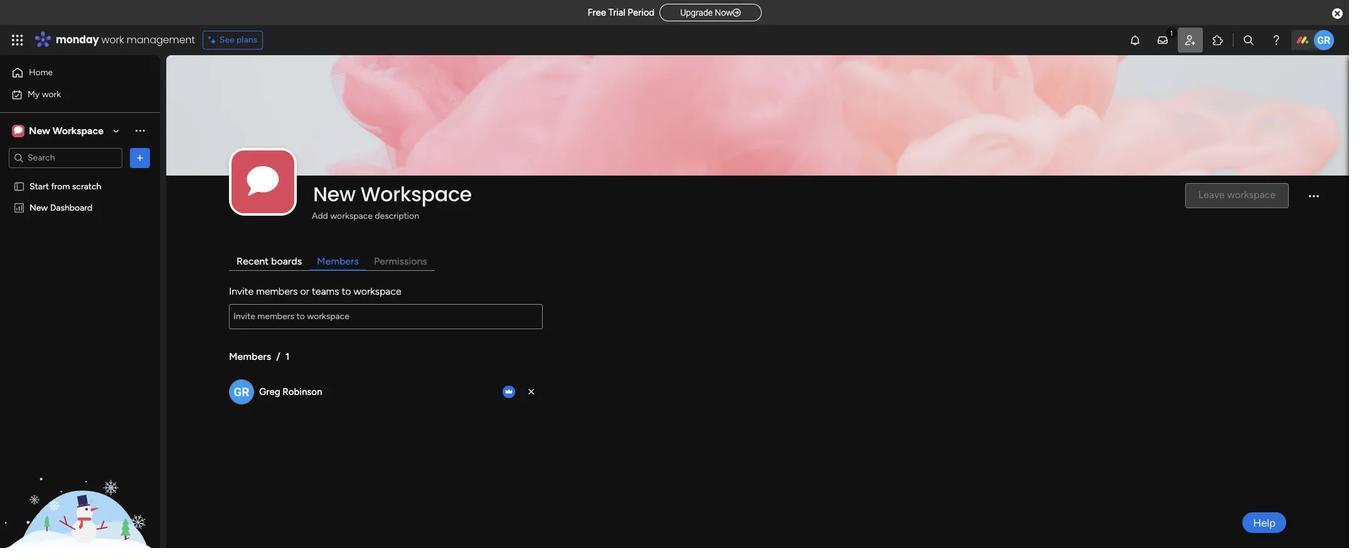 Task type: locate. For each thing, give the bounding box(es) containing it.
workspace
[[330, 211, 373, 222], [354, 286, 401, 298]]

new right workspace icon on the left top of the page
[[29, 125, 50, 136]]

inbox image
[[1157, 34, 1169, 46]]

work right monday
[[101, 33, 124, 47]]

help button
[[1243, 513, 1286, 533]]

None text field
[[229, 305, 543, 330]]

add workspace description
[[312, 211, 419, 222]]

members
[[317, 256, 359, 267], [229, 351, 271, 363]]

workspace image
[[12, 124, 24, 138]]

search everything image
[[1242, 34, 1255, 46]]

new workspace button
[[9, 120, 125, 142]]

help image
[[1270, 34, 1283, 46]]

work for my
[[42, 89, 61, 99]]

workspace up description
[[361, 180, 472, 209]]

list box containing start from scratch
[[0, 173, 160, 388]]

monday work management
[[56, 33, 195, 47]]

new up add
[[313, 180, 356, 209]]

work
[[101, 33, 124, 47], [42, 89, 61, 99]]

0 horizontal spatial work
[[42, 89, 61, 99]]

management
[[127, 33, 195, 47]]

monday
[[56, 33, 99, 47]]

list box
[[0, 173, 160, 388]]

1 vertical spatial workspace
[[354, 286, 401, 298]]

workspace
[[53, 125, 104, 136], [361, 180, 472, 209]]

1 vertical spatial work
[[42, 89, 61, 99]]

new
[[29, 125, 50, 136], [313, 180, 356, 209], [29, 202, 48, 213]]

option
[[0, 175, 160, 178]]

new workspace
[[29, 125, 104, 136], [313, 180, 472, 209]]

1 horizontal spatial new workspace
[[313, 180, 472, 209]]

work for monday
[[101, 33, 124, 47]]

dapulse close image
[[1332, 8, 1343, 20]]

0 vertical spatial workspace
[[330, 211, 373, 222]]

0 horizontal spatial new workspace
[[29, 125, 104, 136]]

to
[[342, 286, 351, 298]]

help
[[1253, 517, 1276, 529]]

dashboard
[[50, 202, 92, 213]]

New Workspace field
[[310, 180, 1175, 209]]

members up to
[[317, 256, 359, 267]]

0 vertical spatial workspace
[[53, 125, 104, 136]]

upgrade
[[680, 8, 713, 18]]

new workspace up description
[[313, 180, 472, 209]]

see plans button
[[203, 31, 263, 50]]

1 vertical spatial members
[[229, 351, 271, 363]]

0 vertical spatial new workspace
[[29, 125, 104, 136]]

teams
[[312, 286, 339, 298]]

workspace up search in workspace field
[[53, 125, 104, 136]]

members
[[256, 286, 298, 298]]

workspace up invite members to workspace text field
[[354, 286, 401, 298]]

workspace image
[[14, 124, 22, 138], [232, 151, 294, 214], [247, 158, 279, 207]]

new workspace up search in workspace field
[[29, 125, 104, 136]]

v2 ellipsis image
[[1309, 195, 1319, 206]]

add
[[312, 211, 328, 222]]

workspace right add
[[330, 211, 373, 222]]

Search in workspace field
[[26, 151, 105, 165]]

greg robinson link
[[259, 387, 322, 398]]

new inside workspace selection element
[[29, 125, 50, 136]]

1 horizontal spatial work
[[101, 33, 124, 47]]

from
[[51, 181, 70, 192]]

0 horizontal spatial workspace
[[53, 125, 104, 136]]

0 vertical spatial members
[[317, 256, 359, 267]]

greg robinson image
[[1314, 30, 1334, 50]]

invite members or teams to workspace
[[229, 286, 401, 298]]

notifications image
[[1129, 34, 1141, 46]]

new right public dashboard 'image'
[[29, 202, 48, 213]]

0 vertical spatial work
[[101, 33, 124, 47]]

members for members / 1
[[229, 351, 271, 363]]

scratch
[[72, 181, 101, 192]]

1 horizontal spatial members
[[317, 256, 359, 267]]

1 vertical spatial workspace
[[361, 180, 472, 209]]

work right "my"
[[42, 89, 61, 99]]

members left /
[[229, 351, 271, 363]]

work inside my work button
[[42, 89, 61, 99]]

1 vertical spatial new workspace
[[313, 180, 472, 209]]

see plans
[[219, 35, 257, 45]]

home button
[[8, 63, 135, 83]]

upgrade now link
[[660, 4, 762, 21]]

trial
[[608, 7, 625, 18]]

0 horizontal spatial members
[[229, 351, 271, 363]]

1 horizontal spatial workspace
[[361, 180, 472, 209]]

apps image
[[1212, 34, 1224, 46]]



Task type: vqa. For each thing, say whether or not it's contained in the screenshot.
'Invite members to workspace' text field
yes



Task type: describe. For each thing, give the bounding box(es) containing it.
new dashboard
[[29, 202, 92, 213]]

my
[[28, 89, 40, 99]]

options image
[[134, 152, 146, 164]]

or
[[300, 286, 309, 298]]

permissions
[[374, 256, 427, 267]]

robinson
[[283, 387, 322, 398]]

invite members image
[[1184, 34, 1197, 46]]

recent boards
[[237, 256, 302, 267]]

/
[[276, 351, 280, 363]]

free
[[588, 7, 606, 18]]

greg robinson
[[259, 387, 322, 398]]

1
[[285, 351, 290, 363]]

members / 1
[[229, 351, 290, 363]]

Invite members to workspace text field
[[229, 305, 543, 330]]

free trial period
[[588, 7, 655, 18]]

my work button
[[8, 84, 135, 104]]

plans
[[237, 35, 257, 45]]

workspace image inside button
[[14, 124, 22, 138]]

now
[[715, 8, 733, 18]]

public dashboard image
[[13, 202, 25, 214]]

members for members
[[317, 256, 359, 267]]

period
[[628, 7, 655, 18]]

dapulse rightstroke image
[[733, 8, 741, 18]]

see
[[219, 35, 234, 45]]

greg
[[259, 387, 280, 398]]

start
[[29, 181, 49, 192]]

workspace inside button
[[53, 125, 104, 136]]

upgrade now
[[680, 8, 733, 18]]

lottie animation element
[[0, 422, 160, 548]]

new for public dashboard 'image'
[[29, 202, 48, 213]]

new crown image
[[503, 386, 515, 399]]

1 image
[[1166, 26, 1177, 40]]

start from scratch
[[29, 181, 101, 192]]

new workspace inside workspace selection element
[[29, 125, 104, 136]]

my work
[[28, 89, 61, 99]]

new for workspace icon on the left top of the page
[[29, 125, 50, 136]]

boards
[[271, 256, 302, 267]]

lottie animation image
[[0, 422, 160, 548]]

recent
[[237, 256, 269, 267]]

select product image
[[11, 34, 24, 46]]

workspace selection element
[[12, 123, 105, 138]]

invite
[[229, 286, 254, 298]]

home
[[29, 67, 53, 78]]

description
[[375, 211, 419, 222]]

workspace options image
[[134, 124, 146, 137]]

public board image
[[13, 180, 25, 192]]



